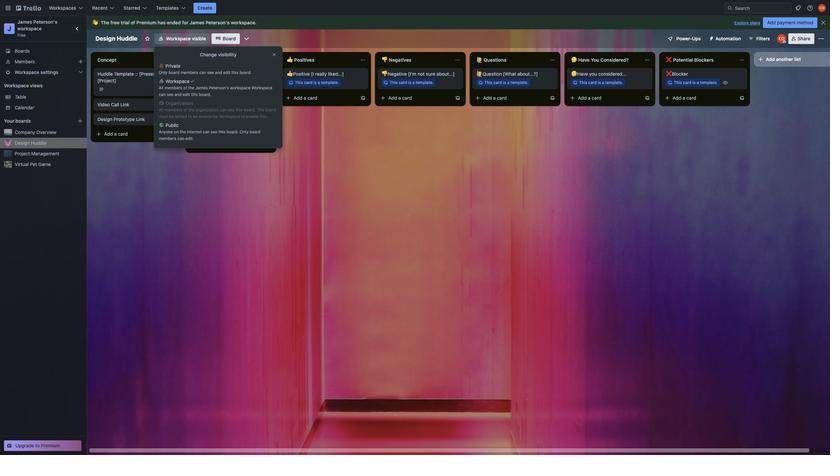 Task type: locate. For each thing, give the bounding box(es) containing it.
0 vertical spatial design
[[95, 35, 115, 42]]

👍 Positives text field
[[283, 55, 356, 65]]

1 template. from the left
[[321, 80, 339, 85]]

members
[[181, 70, 198, 75], [165, 85, 182, 90], [165, 107, 182, 112], [159, 136, 176, 141]]

add a card down ❌blocker
[[673, 95, 696, 101]]

list
[[794, 56, 801, 62]]

0 vertical spatial only
[[159, 70, 167, 75]]

2 is from the left
[[408, 80, 411, 85]]

1 horizontal spatial design huddle
[[95, 35, 137, 42]]

0 vertical spatial create from template… image
[[645, 95, 650, 101]]

0 vertical spatial all
[[159, 85, 164, 90]]

Concept text field
[[93, 55, 167, 65]]

- up action
[[192, 98, 194, 103]]

board. inside all members of the james peterson's workspace workspace can see and edit this board.
[[199, 92, 211, 97]]

add a card button for 👎negative [i'm not sure about...]
[[378, 93, 452, 103]]

upgrade to premium
[[15, 443, 60, 449]]

the for workspace
[[188, 85, 194, 90]]

an
[[193, 114, 198, 119]]

1 vertical spatial the
[[188, 107, 194, 112]]

a down design prototype link
[[114, 131, 117, 137]]

0 horizontal spatial and
[[175, 92, 182, 97]]

0 vertical spatial -- link
[[192, 97, 270, 104]]

can down on
[[177, 136, 184, 141]]

add another list
[[766, 56, 801, 62]]

2 -- from the top
[[192, 127, 196, 133]]

👍positive [i really liked...] link
[[287, 71, 364, 77]]

this card is a template. for you
[[579, 80, 623, 85]]

peterson's inside all members of the james peterson's workspace workspace can see and edit this board.
[[209, 85, 229, 90]]

board link
[[211, 33, 240, 44]]

design
[[95, 35, 115, 42], [97, 116, 112, 122], [15, 140, 30, 146]]

-- up action
[[192, 98, 196, 103]]

add down ❌blocker
[[673, 95, 681, 101]]

workspace for workspace visible
[[166, 36, 191, 41]]

your boards with 4 items element
[[4, 117, 67, 125]]

4 template. from the left
[[605, 80, 623, 85]]

3 template. from the left
[[511, 80, 528, 85]]

add a card down anyone on the internet can see this board. only board members can edit.
[[199, 142, 223, 147]]

the right 👋
[[101, 20, 109, 25]]

design inside design prototype link link
[[97, 116, 112, 122]]

the inside 'all members of the organization can see this board. the board must be added to an enterprise workspace to enable this.'
[[188, 107, 194, 112]]

1 vertical spatial premium
[[41, 443, 60, 449]]

1 horizontal spatial huddle
[[97, 71, 113, 77]]

workspaces
[[49, 5, 76, 11]]

- inside huddle template :: [presenter(s)] - [project]
[[171, 71, 173, 77]]

5 template. from the left
[[700, 80, 718, 85]]

1 horizontal spatial and
[[215, 70, 222, 75]]

video
[[97, 102, 110, 107]]

add a card button down 🤔have you considered... link
[[567, 93, 642, 103]]

-- link down the general notes: link on the left of page
[[192, 97, 270, 104]]

huddle
[[117, 35, 137, 42], [97, 71, 113, 77], [31, 140, 46, 146]]

1 horizontal spatial link
[[136, 116, 145, 122]]

can up organization
[[159, 92, 166, 97]]

templates
[[156, 5, 179, 11]]

0 vertical spatial the
[[188, 85, 194, 90]]

[i'm
[[408, 71, 416, 77]]

1 vertical spatial edit
[[183, 92, 190, 97]]

and up organization
[[175, 92, 182, 97]]

0 horizontal spatial premium
[[41, 443, 60, 449]]

2 vertical spatial workspace
[[230, 85, 250, 90]]

see up organization
[[167, 92, 173, 97]]

board. down general notes:
[[199, 92, 211, 97]]

1 -- link from the top
[[192, 97, 270, 104]]

create from template… image for really
[[360, 95, 366, 101]]

1 vertical spatial workspace
[[17, 26, 42, 31]]

👎 negatives
[[382, 57, 411, 63]]

james up free
[[17, 19, 32, 25]]

1 vertical spatial create from template… image
[[171, 131, 176, 137]]

add left payment at the top
[[767, 20, 776, 25]]

create from template… image for not
[[455, 95, 460, 101]]

huddle template :: [presenter(s)] - [project] link
[[97, 71, 175, 84]]

members link
[[0, 56, 87, 67]]

christina overa (christinaovera) image
[[818, 4, 826, 12]]

primary element
[[0, 0, 830, 16]]

add a card button down really
[[283, 93, 358, 103]]

a down ❌blocker
[[683, 95, 685, 101]]

1 vertical spatial design
[[97, 116, 112, 122]]

1 vertical spatial huddle
[[97, 71, 113, 77]]

1 vertical spatial and
[[175, 92, 182, 97]]

workspace for workspace views
[[4, 83, 29, 88]]

is down 🙋question [what about...?]
[[503, 80, 506, 85]]

huddle up project management
[[31, 140, 46, 146]]

james peterson's workspace link
[[17, 19, 59, 31]]

edit up organization
[[183, 92, 190, 97]]

back to home image
[[16, 3, 41, 13]]

about...]
[[436, 71, 455, 77]]

this down the general notes: link on the left of page
[[236, 107, 243, 112]]

is
[[314, 80, 317, 85], [408, 80, 411, 85], [503, 80, 506, 85], [598, 80, 601, 85], [692, 80, 696, 85]]

design for design prototype link link on the left of the page
[[97, 116, 112, 122]]

on
[[174, 129, 179, 134]]

create from template… image
[[645, 95, 650, 101], [171, 131, 176, 137]]

board down enable
[[250, 129, 261, 134]]

is down 🤔have you considered...
[[598, 80, 601, 85]]

see
[[207, 70, 214, 75], [167, 92, 173, 97], [228, 107, 235, 112], [211, 129, 217, 134]]

link down video call link link
[[136, 116, 145, 122]]

board inside 'all members of the organization can see this board. the board must be added to an enterprise workspace to enable this.'
[[265, 107, 276, 112]]

workspace right items
[[219, 114, 240, 119]]

5 this card is a template. from the left
[[674, 80, 718, 85]]

template. for not
[[416, 80, 434, 85]]

👍
[[287, 57, 293, 63]]

power-ups
[[676, 36, 701, 41]]

edit inside all members of the james peterson's workspace workspace can see and edit this board.
[[183, 92, 190, 97]]

add a card down [i
[[294, 95, 317, 101]]

2 horizontal spatial huddle
[[117, 35, 137, 42]]

plans
[[750, 20, 760, 25]]

add down design prototype link
[[104, 131, 113, 137]]

have
[[578, 57, 590, 63]]

0 horizontal spatial create from template… image
[[171, 131, 176, 137]]

0 vertical spatial the
[[101, 20, 109, 25]]

1 vertical spatial design huddle
[[15, 140, 46, 146]]

and inside all members of the james peterson's workspace workspace can see and edit this board.
[[175, 92, 182, 97]]

this card is a template. down 🤔have you considered...
[[579, 80, 623, 85]]

👍positive
[[287, 71, 310, 77]]

the up this.
[[257, 107, 264, 112]]

blockers
[[694, 57, 714, 63]]

general
[[192, 83, 209, 89]]

1 horizontal spatial create from template… image
[[645, 95, 650, 101]]

workspace settings
[[15, 69, 58, 75]]

this for 🤔have
[[579, 80, 587, 85]]

0 vertical spatial and
[[215, 70, 222, 75]]

2 this from the left
[[390, 80, 398, 85]]

james left notes:
[[196, 85, 208, 90]]

liked...]
[[328, 71, 344, 77]]

workspace inside all members of the james peterson's workspace workspace can see and edit this board.
[[251, 85, 272, 90]]

board up this.
[[265, 107, 276, 112]]

0 horizontal spatial board
[[169, 70, 179, 75]]

about...?]
[[517, 71, 538, 77]]

this down action items link
[[219, 129, 225, 134]]

add for 👎 negatives
[[388, 95, 397, 101]]

add
[[767, 20, 776, 25], [766, 56, 775, 62], [294, 95, 302, 101], [388, 95, 397, 101], [483, 95, 492, 101], [578, 95, 587, 101], [673, 95, 681, 101], [104, 131, 113, 137], [199, 142, 208, 147]]

huddle inside huddle template :: [presenter(s)] - [project]
[[97, 71, 113, 77]]

👋
[[92, 20, 98, 25]]

members inside anyone on the internet can see this board. only board members can edit.
[[159, 136, 176, 141]]

james peterson's workspace free
[[17, 19, 59, 38]]

1 is from the left
[[314, 80, 317, 85]]

can right items
[[220, 107, 227, 112]]

this down the 🤔have in the right of the page
[[579, 80, 587, 85]]

1 horizontal spatial the
[[257, 107, 264, 112]]

4 is from the left
[[598, 80, 601, 85]]

- down private on the top left
[[171, 71, 173, 77]]

organization
[[196, 107, 219, 112]]

only down private on the top left
[[159, 70, 167, 75]]

2 template. from the left
[[416, 80, 434, 85]]

2 vertical spatial of
[[183, 107, 187, 112]]

add a card button for 👍positive [i really liked...]
[[283, 93, 358, 103]]

template. down 🙋question [what about...?] link on the top right of page
[[511, 80, 528, 85]]

add for 👍 positives
[[294, 95, 302, 101]]

👎negative
[[382, 71, 407, 77]]

virtual pet game
[[15, 161, 51, 167]]

this member is an admin of this board. image
[[783, 40, 786, 43]]

of up added
[[183, 107, 187, 112]]

workspace views
[[4, 83, 43, 88]]

add a card button for 🙋question [what about...?]
[[472, 93, 547, 103]]

design huddle link
[[15, 140, 83, 146]]

free
[[110, 20, 119, 25]]

board. up enable
[[244, 107, 256, 112]]

open information menu image
[[807, 5, 813, 11]]

1 vertical spatial --
[[192, 127, 196, 133]]

0 horizontal spatial the
[[101, 20, 109, 25]]

huddle down trial
[[117, 35, 137, 42]]

1 vertical spatial of
[[183, 85, 187, 90]]

ended
[[167, 20, 181, 25]]

payment
[[777, 20, 796, 25]]

the right on
[[180, 129, 186, 134]]

private
[[165, 63, 180, 69]]

1 horizontal spatial premium
[[136, 20, 156, 25]]

0 vertical spatial huddle
[[117, 35, 137, 42]]

🙋 Questions text field
[[472, 55, 546, 65]]

virtual
[[15, 161, 29, 167]]

method
[[797, 20, 813, 25]]

this inside all members of the james peterson's workspace workspace can see and edit this board.
[[191, 92, 198, 97]]

1 horizontal spatial only
[[240, 129, 248, 134]]

🤔 Have You Considered? text field
[[567, 55, 641, 65]]

this card is a template. down [i'm
[[390, 80, 434, 85]]

add a card down design prototype link
[[104, 131, 128, 137]]

considered?
[[600, 57, 629, 63]]

this down ❌blocker
[[674, 80, 682, 85]]

🤔have
[[571, 71, 588, 77]]

template. down 👍positive [i really liked...] link
[[321, 80, 339, 85]]

members down anyone
[[159, 136, 176, 141]]

prototype
[[114, 116, 135, 122]]

👎
[[382, 57, 388, 63]]

0 vertical spatial --
[[192, 98, 196, 103]]

Board name text field
[[92, 33, 141, 44]]

enterprise
[[199, 114, 218, 119]]

company overview
[[15, 129, 56, 135]]

wave image
[[92, 20, 98, 26]]

design down free
[[95, 35, 115, 42]]

see down enterprise on the left of the page
[[211, 129, 217, 134]]

1 vertical spatial link
[[136, 116, 145, 122]]

- up organization
[[194, 98, 196, 103]]

the inside all members of the james peterson's workspace workspace can see and edit this board.
[[188, 85, 194, 90]]

board. inside 'all members of the organization can see this board. the board must be added to an enterprise workspace to enable this.'
[[244, 107, 256, 112]]

explore plans button
[[734, 19, 760, 27]]

2 vertical spatial board
[[250, 129, 261, 134]]

0 horizontal spatial edit
[[183, 92, 190, 97]]

design for design huddle link
[[15, 140, 30, 146]]

create from template… image
[[360, 95, 366, 101], [455, 95, 460, 101], [550, 95, 555, 101], [739, 95, 745, 101], [266, 142, 271, 147]]

this down 👍positive
[[295, 80, 303, 85]]

template. down the ❌blocker link
[[700, 80, 718, 85]]

-- link down action items link
[[192, 127, 270, 133]]

❌ potential blockers
[[666, 57, 714, 63]]

close popover image
[[272, 52, 277, 57]]

management
[[31, 151, 59, 156]]

1 all from the top
[[159, 85, 164, 90]]

board. inside anyone on the internet can see this board. only board members can edit.
[[227, 129, 239, 134]]

add a card button down [what
[[472, 93, 547, 103]]

create
[[198, 5, 212, 11]]

all inside 'all members of the organization can see this board. the board must be added to an enterprise workspace to enable this.'
[[159, 107, 164, 112]]

add a card down you
[[578, 95, 602, 101]]

of inside all members of the james peterson's workspace workspace can see and edit this board.
[[183, 85, 187, 90]]

0 horizontal spatial huddle
[[31, 140, 46, 146]]

2 horizontal spatial board
[[265, 107, 276, 112]]

is for [i
[[314, 80, 317, 85]]

is for you
[[598, 80, 601, 85]]

see inside 'all members of the organization can see this board. the board must be added to an enterprise workspace to enable this.'
[[228, 107, 235, 112]]

enable
[[246, 114, 259, 119]]

share button
[[788, 33, 814, 44]]

1 horizontal spatial board
[[250, 129, 261, 134]]

this card is a template. down 🙋question [what about...?]
[[484, 80, 528, 85]]

design inside design huddle link
[[15, 140, 30, 146]]

see right items
[[228, 107, 235, 112]]

4 this from the left
[[579, 80, 587, 85]]

0 vertical spatial board
[[169, 70, 179, 75]]

add down 👍positive
[[294, 95, 302, 101]]

0 vertical spatial design huddle
[[95, 35, 137, 42]]

huddle template :: [presenter(s)] - [project]
[[97, 71, 173, 83]]

add a card
[[294, 95, 317, 101], [388, 95, 412, 101], [483, 95, 507, 101], [578, 95, 602, 101], [673, 95, 696, 101], [104, 131, 128, 137], [199, 142, 223, 147]]

all members of the james peterson's workspace workspace can see and edit this board.
[[159, 85, 272, 97]]

workspace down 👋 the free trial of premium has ended for james peterson's workspace .
[[166, 36, 191, 41]]

1 vertical spatial -- link
[[192, 127, 270, 133]]

add a card down 👎negative
[[388, 95, 412, 101]]

a
[[318, 80, 320, 85], [412, 80, 415, 85], [507, 80, 509, 85], [602, 80, 604, 85], [697, 80, 699, 85], [304, 95, 306, 101], [398, 95, 401, 101], [493, 95, 496, 101], [588, 95, 590, 101], [683, 95, 685, 101], [114, 131, 117, 137], [209, 142, 211, 147]]

[presenter(s)]
[[139, 71, 169, 77]]

design huddle
[[95, 35, 137, 42], [15, 140, 46, 146]]

is for [i'm
[[408, 80, 411, 85]]

to left an
[[188, 114, 192, 119]]

template. down not
[[416, 80, 434, 85]]

all inside all members of the james peterson's workspace workspace can see and edit this board.
[[159, 85, 164, 90]]

the
[[101, 20, 109, 25], [257, 107, 264, 112]]

link
[[120, 102, 129, 107], [136, 116, 145, 122]]

2 this card is a template. from the left
[[390, 80, 434, 85]]

template. for about...?]
[[511, 80, 528, 85]]

board. up the general notes: link on the left of page
[[239, 70, 252, 75]]

company overview link
[[15, 129, 83, 136]]

1 vertical spatial all
[[159, 107, 164, 112]]

workspace down members
[[15, 69, 39, 75]]

0 horizontal spatial link
[[120, 102, 129, 107]]

premium right upgrade
[[41, 443, 60, 449]]

this card is a template. down the ❌blocker link
[[674, 80, 718, 85]]

premium inside upgrade to premium link
[[41, 443, 60, 449]]

2 all from the top
[[159, 107, 164, 112]]

1 this card is a template. from the left
[[295, 80, 339, 85]]

1 vertical spatial board
[[265, 107, 276, 112]]

3 this card is a template. from the left
[[484, 80, 528, 85]]

james right for
[[190, 20, 204, 25]]

add a card for 🙋question [what about...?]
[[483, 95, 507, 101]]

the up organization
[[188, 85, 194, 90]]

internet
[[187, 129, 202, 134]]

2 vertical spatial the
[[180, 129, 186, 134]]

is down [i'm
[[408, 80, 411, 85]]

4 this card is a template. from the left
[[579, 80, 623, 85]]

this inside 'all members of the organization can see this board. the board must be added to an enterprise workspace to enable this.'
[[236, 107, 243, 112]]

add board image
[[77, 118, 83, 124]]

workspace up this.
[[251, 85, 272, 90]]

::
[[135, 71, 138, 77]]

👍positive [i really liked...]
[[287, 71, 344, 77]]

workspace
[[231, 20, 255, 25], [17, 26, 42, 31], [230, 85, 250, 90]]

all up the must
[[159, 107, 164, 112]]

0 vertical spatial link
[[120, 102, 129, 107]]

of left general
[[183, 85, 187, 90]]

of for organization
[[183, 107, 187, 112]]

add for concept
[[104, 131, 113, 137]]

❌blocker link
[[666, 71, 743, 77]]

all for workspace
[[159, 85, 164, 90]]

workspace up table
[[4, 83, 29, 88]]

add a card button down action items link
[[188, 139, 263, 150]]

1 vertical spatial only
[[240, 129, 248, 134]]

workspace down private on the top left
[[165, 78, 189, 84]]

.
[[255, 20, 257, 25]]

1 horizontal spatial edit
[[223, 70, 230, 75]]

1 -- from the top
[[192, 98, 196, 103]]

the up an
[[188, 107, 194, 112]]

design huddle down free
[[95, 35, 137, 42]]

workspace inside "popup button"
[[15, 69, 39, 75]]

3 is from the left
[[503, 80, 506, 85]]

link right call on the top left of page
[[120, 102, 129, 107]]

design down video
[[97, 116, 112, 122]]

1 this from the left
[[295, 80, 303, 85]]

search image
[[727, 5, 733, 11]]

workspace settings button
[[0, 67, 87, 78]]

is down the ❌blocker link
[[692, 80, 696, 85]]

james
[[17, 19, 32, 25], [190, 20, 204, 25], [196, 85, 208, 90]]

only inside anyone on the internet can see this board. only board members can edit.
[[240, 129, 248, 134]]

0 vertical spatial premium
[[136, 20, 156, 25]]

james inside james peterson's workspace free
[[17, 19, 32, 25]]

edit
[[223, 70, 230, 75], [183, 92, 190, 97]]

template. down considered...
[[605, 80, 623, 85]]

2 vertical spatial design
[[15, 140, 30, 146]]

2 horizontal spatial to
[[241, 114, 245, 119]]

huddle up the [project]
[[97, 71, 113, 77]]

automation button
[[706, 33, 745, 44]]

workspace inside 'all members of the organization can see this board. the board must be added to an enterprise workspace to enable this.'
[[219, 114, 240, 119]]

all down [presenter(s)]
[[159, 85, 164, 90]]

3 this from the left
[[484, 80, 492, 85]]

huddle inside board name text field
[[117, 35, 137, 42]]

project management link
[[15, 150, 83, 157]]

to left enable
[[241, 114, 245, 119]]

banner
[[87, 16, 830, 29]]

a down 🙋question
[[493, 95, 496, 101]]

christina overa (christinaovera) image
[[777, 34, 786, 43]]

this card is a template. for [what
[[484, 80, 528, 85]]

you
[[591, 57, 599, 63]]

board down private on the top left
[[169, 70, 179, 75]]

1 vertical spatial the
[[257, 107, 264, 112]]

workspace inside button
[[166, 36, 191, 41]]

🙋question [what about...?] link
[[476, 71, 554, 77]]

peterson's
[[33, 19, 57, 25], [206, 20, 230, 25], [209, 85, 229, 90]]

add left another
[[766, 56, 775, 62]]

a down 👍positive
[[304, 95, 306, 101]]

add a card button down [i'm
[[378, 93, 452, 103]]

link for design prototype link
[[136, 116, 145, 122]]

potential
[[673, 57, 693, 63]]

add a card for ❌blocker
[[673, 95, 696, 101]]

template. for really
[[321, 80, 339, 85]]

this for 🙋question
[[484, 80, 492, 85]]

of inside 'all members of the organization can see this board. the board must be added to an enterprise workspace to enable this.'
[[183, 107, 187, 112]]

design huddle inside board name text field
[[95, 35, 137, 42]]

add down 🙋question
[[483, 95, 492, 101]]

upgrade
[[15, 443, 34, 449]]

members inside all members of the james peterson's workspace workspace can see and edit this board.
[[165, 85, 182, 90]]



Task type: vqa. For each thing, say whether or not it's contained in the screenshot.


Task type: describe. For each thing, give the bounding box(es) containing it.
- up edit.
[[192, 127, 194, 133]]

concept
[[97, 57, 116, 63]]

a down really
[[318, 80, 320, 85]]

added
[[175, 114, 187, 119]]

add for ❌ potential blockers
[[673, 95, 681, 101]]

-- for 1st -- link from the bottom
[[192, 127, 196, 133]]

call
[[111, 102, 119, 107]]

🤔 have you considered?
[[571, 57, 629, 63]]

5 is from the left
[[692, 80, 696, 85]]

members inside 'all members of the organization can see this board. the board must be added to an enterprise workspace to enable this.'
[[165, 107, 182, 112]]

workspace for workspace settings
[[15, 69, 39, 75]]

is for [what
[[503, 80, 506, 85]]

general notes: link
[[192, 83, 270, 89]]

all members of the organization can see this board. the board must be added to an enterprise workspace to enable this.
[[159, 107, 276, 119]]

link for video call link
[[120, 102, 129, 107]]

organization
[[165, 100, 193, 106]]

sm image
[[706, 33, 715, 43]]

👎 Negatives text field
[[378, 55, 451, 65]]

add a card for 🤔have you considered...
[[578, 95, 602, 101]]

boards
[[15, 48, 30, 54]]

add another list button
[[754, 52, 830, 67]]

add payment method button
[[763, 17, 817, 28]]

🤔have you considered... link
[[571, 71, 649, 77]]

a down you
[[588, 95, 590, 101]]

edit.
[[185, 136, 194, 141]]

template
[[114, 71, 134, 77]]

a down the ❌blocker link
[[697, 80, 699, 85]]

add for 🙋 questions
[[483, 95, 492, 101]]

add a card for 👎negative [i'm not sure about...]
[[388, 95, 412, 101]]

this.
[[260, 114, 268, 119]]

can right internet
[[203, 129, 210, 134]]

see inside anyone on the internet can see this board. only board members can edit.
[[211, 129, 217, 134]]

2 -- link from the top
[[192, 127, 270, 133]]

ups
[[692, 36, 701, 41]]

🤔
[[571, 57, 577, 63]]

you
[[589, 71, 597, 77]]

anyone
[[159, 129, 173, 134]]

free
[[17, 33, 26, 38]]

overview
[[36, 129, 56, 135]]

be
[[169, 114, 174, 119]]

visible
[[192, 36, 206, 41]]

a down anyone on the internet can see this board. only board members can edit.
[[209, 142, 211, 147]]

0 notifications image
[[794, 4, 802, 12]]

customize views image
[[243, 35, 250, 42]]

Search field
[[733, 3, 791, 13]]

[project]
[[97, 78, 116, 83]]

j
[[7, 25, 11, 32]]

game
[[38, 161, 51, 167]]

a down 🙋question [what about...?]
[[507, 80, 509, 85]]

show menu image
[[818, 35, 824, 42]]

action
[[192, 112, 206, 118]]

all for organization
[[159, 107, 164, 112]]

add down anyone on the internet can see this board. only board members can edit.
[[199, 142, 208, 147]]

for
[[182, 20, 188, 25]]

add for 🤔 have you considered?
[[578, 95, 587, 101]]

create from template… image for 🤔 have you considered?
[[645, 95, 650, 101]]

video call link link
[[97, 101, 175, 108]]

starred
[[124, 5, 140, 11]]

the for organization
[[188, 107, 194, 112]]

design inside board name text field
[[95, 35, 115, 42]]

0 horizontal spatial to
[[35, 443, 40, 449]]

video call link
[[97, 102, 129, 107]]

power-ups button
[[663, 33, 705, 44]]

this inside anyone on the internet can see this board. only board members can edit.
[[219, 129, 225, 134]]

of for workspace
[[183, 85, 187, 90]]

0 horizontal spatial design huddle
[[15, 140, 46, 146]]

❌blocker
[[666, 71, 688, 77]]

only board members can see and edit this board.
[[159, 70, 252, 75]]

this card is a template. for [i
[[295, 80, 339, 85]]

❌ Potential Blockers text field
[[662, 55, 735, 65]]

this for 👎negative
[[390, 80, 398, 85]]

-- for 1st -- link from the top
[[192, 98, 196, 103]]

anyone on the internet can see this board. only board members can edit.
[[159, 129, 261, 141]]

👋 the free trial of premium has ended for james peterson's workspace .
[[92, 20, 257, 25]]

must
[[159, 114, 168, 119]]

j link
[[4, 23, 15, 34]]

workspace inside james peterson's workspace free
[[17, 26, 42, 31]]

2 vertical spatial huddle
[[31, 140, 46, 146]]

the inside anyone on the internet can see this board. only board members can edit.
[[180, 129, 186, 134]]

can up general
[[199, 70, 206, 75]]

create from template… image for about...?]
[[550, 95, 555, 101]]

👎negative [i'm not sure about...] link
[[382, 71, 459, 77]]

0 vertical spatial edit
[[223, 70, 230, 75]]

notes:
[[210, 83, 224, 89]]

templates button
[[152, 3, 189, 13]]

a down [i'm
[[412, 80, 415, 85]]

workspace visible
[[166, 36, 206, 41]]

1 horizontal spatial to
[[188, 114, 192, 119]]

your boards
[[4, 118, 31, 124]]

can inside all members of the james peterson's workspace workspace can see and edit this board.
[[159, 92, 166, 97]]

add a card button for 🤔have you considered...
[[567, 93, 642, 103]]

james inside banner
[[190, 20, 204, 25]]

this card is a template. for [i'm
[[390, 80, 434, 85]]

explore plans
[[734, 20, 760, 25]]

trial
[[121, 20, 129, 25]]

change
[[200, 52, 217, 57]]

recent button
[[88, 3, 118, 13]]

0 vertical spatial of
[[131, 20, 135, 25]]

- down an
[[194, 127, 196, 133]]

items
[[207, 112, 219, 118]]

automation
[[715, 36, 741, 41]]

❌
[[666, 57, 672, 63]]

virtual pet game link
[[15, 161, 83, 168]]

not
[[418, 71, 425, 77]]

template. for considered...
[[605, 80, 623, 85]]

workspace for workspace
[[165, 78, 189, 84]]

👎negative [i'm not sure about...]
[[382, 71, 455, 77]]

boards
[[15, 118, 31, 124]]

[what
[[503, 71, 516, 77]]

a down 👎negative
[[398, 95, 401, 101]]

sure
[[426, 71, 435, 77]]

add payment method
[[767, 20, 813, 25]]

share
[[798, 36, 810, 41]]

add a card button down design prototype link link on the left of the page
[[93, 129, 168, 139]]

change visibility
[[200, 52, 237, 57]]

james inside all members of the james peterson's workspace workspace can see and edit this board.
[[196, 85, 208, 90]]

has
[[158, 20, 166, 25]]

0 vertical spatial workspace
[[231, 20, 255, 25]]

pet
[[30, 161, 37, 167]]

your
[[4, 118, 14, 124]]

calendar link
[[15, 104, 83, 111]]

star or unstar board image
[[145, 36, 150, 41]]

create from template… image for concept
[[171, 131, 176, 137]]

workspace inside all members of the james peterson's workspace workspace can see and edit this board.
[[230, 85, 250, 90]]

this up the general notes: link on the left of page
[[231, 70, 238, 75]]

settings
[[40, 69, 58, 75]]

can inside 'all members of the organization can see this board. the board must be added to an enterprise workspace to enable this.'
[[220, 107, 227, 112]]

action items
[[192, 112, 219, 118]]

see inside all members of the james peterson's workspace workspace can see and edit this board.
[[167, 92, 173, 97]]

project
[[15, 151, 30, 156]]

upgrade to premium link
[[4, 441, 81, 451]]

5 this from the left
[[674, 80, 682, 85]]

considered...
[[598, 71, 626, 77]]

add a card button for ❌blocker
[[662, 93, 737, 103]]

board inside anyone on the internet can see this board. only board members can edit.
[[250, 129, 261, 134]]

positives
[[294, 57, 314, 63]]

see up general notes:
[[207, 70, 214, 75]]

add a card for 👍positive [i really liked...]
[[294, 95, 317, 101]]

the inside 'all members of the organization can see this board. the board must be added to an enterprise workspace to enable this.'
[[257, 107, 264, 112]]

workspace navigation collapse icon image
[[73, 24, 82, 33]]

workspace visible button
[[154, 33, 210, 44]]

a down 🤔have you considered...
[[602, 80, 604, 85]]

this for 👍positive
[[295, 80, 303, 85]]

peterson's inside james peterson's workspace free
[[33, 19, 57, 25]]

banner containing 👋
[[87, 16, 830, 29]]

0 horizontal spatial only
[[159, 70, 167, 75]]

members up general
[[181, 70, 198, 75]]



